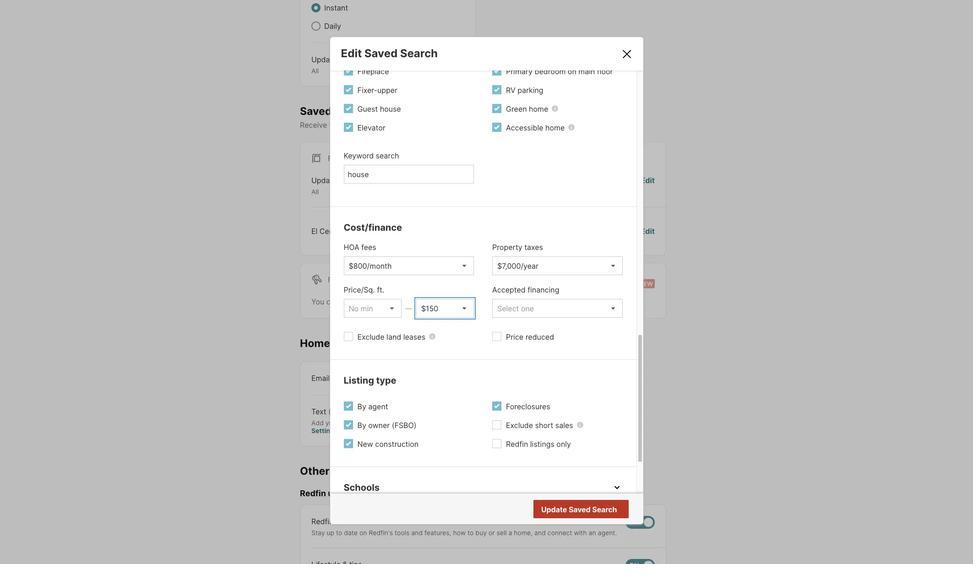 Task type: describe. For each thing, give the bounding box(es) containing it.
redfin's
[[369, 529, 393, 537]]

account
[[394, 419, 420, 427]]

listing type
[[344, 375, 397, 386]]

taxes
[[525, 243, 543, 252]]

price
[[506, 333, 524, 342]]

e.g. office, balcony, modern text field
[[348, 170, 470, 179]]

1 vertical spatial update
[[312, 176, 337, 185]]

no results
[[581, 505, 617, 515]]

redfin listings only
[[506, 440, 571, 449]]

house
[[380, 104, 401, 114]]

2 and from the left
[[535, 529, 546, 537]]

tools
[[395, 529, 410, 537]]

daily
[[324, 22, 341, 31]]

edit saved search
[[341, 47, 438, 60]]

for for for rent
[[328, 275, 343, 284]]

home,
[[514, 529, 533, 537]]

1 and from the left
[[412, 529, 423, 537]]

receive
[[300, 121, 327, 130]]

update saved search button
[[534, 500, 629, 518]]

(sms)
[[329, 407, 350, 416]]

0 vertical spatial update
[[312, 55, 337, 64]]

floor
[[597, 67, 613, 76]]

listing
[[344, 375, 374, 386]]

primary bedroom on main floor
[[506, 67, 613, 76]]

rv
[[506, 86, 516, 95]]

1 update types all from the top
[[312, 55, 358, 75]]

emails
[[332, 465, 366, 478]]

with
[[574, 529, 587, 537]]

new construction
[[358, 440, 419, 449]]

create
[[341, 297, 363, 306]]

text
[[312, 407, 326, 416]]

1
[[363, 227, 366, 236]]

accessible
[[506, 123, 544, 132]]

for rent
[[328, 275, 364, 284]]

add your phone number in
[[312, 419, 394, 427]]

ft.
[[377, 285, 385, 295]]

instant
[[324, 3, 348, 12]]

account settings
[[312, 419, 420, 435]]

cost/finance
[[344, 222, 402, 233]]

your inside saved searches receive timely notifications based on your preferred search filters.
[[431, 121, 446, 130]]

updates
[[328, 489, 361, 499]]

an
[[589, 529, 596, 537]]

email
[[312, 374, 330, 383]]

list box for property taxes
[[493, 257, 623, 275]]

.
[[514, 297, 516, 306]]

primary
[[506, 67, 533, 76]]

home tours
[[300, 337, 360, 350]]

settings
[[312, 427, 338, 435]]

stay
[[312, 529, 325, 537]]

edit saved search element
[[341, 47, 610, 60]]

test
[[346, 227, 361, 236]]

cerrito
[[320, 227, 344, 236]]

sell
[[497, 529, 507, 537]]

date
[[344, 529, 358, 537]]

no results button
[[570, 501, 628, 519]]

you
[[312, 297, 325, 306]]

green home
[[506, 104, 549, 114]]

listings
[[531, 440, 555, 449]]

search for edit saved search
[[400, 47, 438, 60]]

property taxes
[[493, 243, 543, 252]]

redfin for redfin listings only
[[506, 440, 528, 449]]

filters.
[[508, 121, 530, 130]]

home for accessible home
[[546, 123, 565, 132]]

search inside dialog
[[376, 151, 399, 160]]

list box for accepted financing
[[493, 299, 623, 318]]

el cerrito test 1
[[312, 227, 366, 236]]

1 all from the top
[[312, 67, 319, 75]]

list box for hoa fees
[[344, 257, 474, 275]]

only
[[557, 440, 571, 449]]

searches inside saved searches receive timely notifications based on your preferred search filters.
[[334, 105, 383, 118]]

on for searches
[[420, 121, 429, 130]]

elevator
[[358, 123, 386, 132]]

green
[[506, 104, 527, 114]]

for
[[479, 297, 488, 306]]

sales
[[556, 421, 574, 430]]

schools link
[[344, 481, 623, 495]]

based
[[397, 121, 418, 130]]

foreclosures
[[506, 402, 551, 411]]

accepted
[[493, 285, 526, 295]]

2 update types all from the top
[[312, 176, 358, 196]]

how
[[453, 529, 466, 537]]

parking
[[518, 86, 544, 95]]

up
[[327, 529, 335, 537]]

saved searches receive timely notifications based on your preferred search filters.
[[300, 105, 530, 130]]

hoa fees
[[344, 243, 377, 252]]

property
[[493, 243, 523, 252]]

for for for sale
[[328, 154, 343, 163]]

—
[[406, 305, 412, 312]]

1 vertical spatial your
[[326, 419, 339, 427]]

redfin updates
[[300, 489, 361, 499]]

agent.
[[598, 529, 617, 537]]

saved inside saved searches receive timely notifications based on your preferred search filters.
[[300, 105, 332, 118]]

other
[[300, 465, 330, 478]]

by owner (fsbo)
[[358, 421, 417, 430]]

fixer-
[[358, 86, 378, 95]]



Task type: locate. For each thing, give the bounding box(es) containing it.
0 horizontal spatial your
[[326, 419, 339, 427]]

add
[[312, 419, 324, 427]]

land
[[387, 333, 402, 342]]

for left rent
[[328, 275, 343, 284]]

phone
[[341, 419, 360, 427]]

by for by owner (fsbo)
[[358, 421, 366, 430]]

accessible home
[[506, 123, 565, 132]]

types down "for sale"
[[339, 176, 358, 185]]

saved
[[365, 47, 398, 60], [300, 105, 332, 118], [365, 297, 387, 306], [569, 505, 591, 514]]

1 vertical spatial update types all
[[312, 176, 358, 196]]

update down daily option
[[312, 55, 337, 64]]

type
[[376, 375, 397, 386]]

no
[[581, 505, 590, 515]]

to right "up"
[[336, 529, 342, 537]]

redfin inside the edit saved search dialog
[[506, 440, 528, 449]]

0 horizontal spatial search
[[400, 47, 438, 60]]

2 edit button from the top
[[641, 226, 655, 237]]

0 vertical spatial your
[[431, 121, 446, 130]]

list box right the — on the bottom left of page
[[416, 299, 474, 318]]

for sale
[[328, 154, 363, 163]]

owner
[[369, 421, 390, 430]]

your left the preferred
[[431, 121, 446, 130]]

update down "for sale"
[[312, 176, 337, 185]]

2 vertical spatial redfin
[[312, 517, 334, 526]]

accepted financing
[[493, 285, 560, 295]]

home right accessible on the top
[[546, 123, 565, 132]]

in
[[387, 419, 392, 427]]

a
[[509, 529, 512, 537]]

1 horizontal spatial your
[[431, 121, 446, 130]]

exclude left land
[[358, 333, 385, 342]]

keyword search
[[344, 151, 399, 160]]

0 horizontal spatial and
[[412, 529, 423, 537]]

2 to from the left
[[468, 529, 474, 537]]

notifications
[[352, 121, 395, 130]]

1 vertical spatial search
[[376, 151, 399, 160]]

0 horizontal spatial search
[[376, 151, 399, 160]]

redfin inside redfin news stay up to date on redfin's tools and features, how to buy or sell a home, and connect with an agent.
[[312, 517, 334, 526]]

your
[[431, 121, 446, 130], [326, 419, 339, 427]]

exclude short sales
[[506, 421, 574, 430]]

edit for edit saved search
[[341, 47, 362, 60]]

1 vertical spatial search
[[593, 505, 617, 514]]

fixer-upper
[[358, 86, 398, 95]]

1 vertical spatial types
[[339, 176, 358, 185]]

update saved search
[[542, 505, 617, 514]]

1 types from the top
[[339, 55, 358, 64]]

search inside saved searches receive timely notifications based on your preferred search filters.
[[483, 121, 506, 130]]

1 vertical spatial searches
[[389, 297, 421, 306]]

guest
[[358, 104, 378, 114]]

Daily radio
[[312, 22, 321, 31]]

1 for from the top
[[328, 154, 343, 163]]

price reduced
[[506, 333, 554, 342]]

hoa
[[344, 243, 360, 252]]

0 vertical spatial edit button
[[641, 175, 655, 196]]

on
[[568, 67, 577, 76], [420, 121, 429, 130], [360, 529, 367, 537]]

redfin
[[506, 440, 528, 449], [300, 489, 326, 499], [312, 517, 334, 526]]

features,
[[425, 529, 452, 537]]

searches
[[334, 105, 383, 118], [389, 297, 421, 306]]

searches up the notifications
[[334, 105, 383, 118]]

exclude for exclude short sales
[[506, 421, 533, 430]]

home
[[300, 337, 330, 350]]

for
[[328, 154, 343, 163], [328, 275, 343, 284]]

update types all down "for sale"
[[312, 176, 358, 196]]

2 vertical spatial edit
[[641, 227, 655, 236]]

short
[[535, 421, 554, 430]]

search
[[400, 47, 438, 60], [593, 505, 617, 514]]

and right home,
[[535, 529, 546, 537]]

1 vertical spatial on
[[420, 121, 429, 130]]

rentals
[[491, 297, 514, 306]]

0 horizontal spatial searches
[[334, 105, 383, 118]]

account settings link
[[312, 419, 420, 435]]

1 horizontal spatial search
[[593, 505, 617, 514]]

0 vertical spatial types
[[339, 55, 358, 64]]

for left sale
[[328, 154, 343, 163]]

0 vertical spatial for
[[328, 154, 343, 163]]

0 vertical spatial exclude
[[358, 333, 385, 342]]

update inside button
[[542, 505, 567, 514]]

edit for first edit button from the bottom of the page
[[641, 227, 655, 236]]

0 vertical spatial search
[[483, 121, 506, 130]]

fireplace
[[358, 67, 389, 76]]

you can create saved searches while searching for rentals .
[[312, 297, 516, 306]]

schools
[[344, 482, 380, 493]]

upper
[[378, 86, 398, 95]]

0 horizontal spatial to
[[336, 529, 342, 537]]

timely
[[329, 121, 350, 130]]

0 horizontal spatial exclude
[[358, 333, 385, 342]]

redfin news stay up to date on redfin's tools and features, how to buy or sell a home, and connect with an agent.
[[312, 517, 617, 537]]

exclude land leases
[[358, 333, 426, 342]]

el
[[312, 227, 318, 236]]

0 vertical spatial searches
[[334, 105, 383, 118]]

saved inside update saved search button
[[569, 505, 591, 514]]

to left buy
[[468, 529, 474, 537]]

1 horizontal spatial to
[[468, 529, 474, 537]]

and
[[412, 529, 423, 537], [535, 529, 546, 537]]

on inside redfin news stay up to date on redfin's tools and features, how to buy or sell a home, and connect with an agent.
[[360, 529, 367, 537]]

on right date
[[360, 529, 367, 537]]

main
[[579, 67, 595, 76]]

1 vertical spatial edit button
[[641, 226, 655, 237]]

rv parking
[[506, 86, 544, 95]]

0 vertical spatial search
[[400, 47, 438, 60]]

list box down ft.
[[344, 299, 402, 318]]

all down daily option
[[312, 67, 319, 75]]

on left the main
[[568, 67, 577, 76]]

all up el
[[312, 188, 319, 196]]

1 horizontal spatial searches
[[389, 297, 421, 306]]

2 vertical spatial update
[[542, 505, 567, 514]]

2 vertical spatial on
[[360, 529, 367, 537]]

0 vertical spatial redfin
[[506, 440, 528, 449]]

edit button
[[641, 175, 655, 196], [641, 226, 655, 237]]

exclude down foreclosures
[[506, 421, 533, 430]]

edit inside dialog
[[341, 47, 362, 60]]

by agent
[[358, 402, 388, 411]]

redfin for redfin updates
[[300, 489, 326, 499]]

0 vertical spatial update types all
[[312, 55, 358, 75]]

on for news
[[360, 529, 367, 537]]

redfin left listings
[[506, 440, 528, 449]]

sale
[[345, 154, 363, 163]]

bedroom
[[535, 67, 566, 76]]

searches left 'while'
[[389, 297, 421, 306]]

edit for 1st edit button
[[641, 176, 655, 185]]

2 by from the top
[[358, 421, 366, 430]]

search inside button
[[593, 505, 617, 514]]

other emails
[[300, 465, 366, 478]]

1 vertical spatial by
[[358, 421, 366, 430]]

types up fireplace on the top
[[339, 55, 358, 64]]

home for green home
[[529, 104, 549, 114]]

1 by from the top
[[358, 402, 366, 411]]

on right based at the top
[[420, 121, 429, 130]]

can
[[327, 297, 339, 306]]

leases
[[404, 333, 426, 342]]

list box up you can create saved searches while searching for rentals .
[[344, 257, 474, 275]]

update up the connect
[[542, 505, 567, 514]]

text (sms)
[[312, 407, 350, 416]]

0 vertical spatial edit
[[341, 47, 362, 60]]

search left filters.
[[483, 121, 506, 130]]

1 vertical spatial exclude
[[506, 421, 533, 430]]

edit saved search dialog
[[330, 0, 644, 525]]

0 horizontal spatial on
[[360, 529, 367, 537]]

1 vertical spatial redfin
[[300, 489, 326, 499]]

redfin up stay
[[312, 517, 334, 526]]

1 horizontal spatial on
[[420, 121, 429, 130]]

0 vertical spatial all
[[312, 67, 319, 75]]

search up e.g. office, balcony, modern text box on the top
[[376, 151, 399, 160]]

exclude for exclude land leases
[[358, 333, 385, 342]]

2 all from the top
[[312, 188, 319, 196]]

preferred
[[448, 121, 481, 130]]

all
[[312, 67, 319, 75], [312, 188, 319, 196]]

your up "settings"
[[326, 419, 339, 427]]

list box up financing
[[493, 257, 623, 275]]

edit
[[341, 47, 362, 60], [641, 176, 655, 185], [641, 227, 655, 236]]

1 vertical spatial home
[[546, 123, 565, 132]]

1 vertical spatial edit
[[641, 176, 655, 185]]

home up accessible home
[[529, 104, 549, 114]]

0 vertical spatial on
[[568, 67, 577, 76]]

guest house
[[358, 104, 401, 114]]

by for by agent
[[358, 402, 366, 411]]

by
[[358, 402, 366, 411], [358, 421, 366, 430]]

rent
[[345, 275, 364, 284]]

price/sq. ft.
[[344, 285, 385, 295]]

connect
[[548, 529, 573, 537]]

1 horizontal spatial and
[[535, 529, 546, 537]]

1 to from the left
[[336, 529, 342, 537]]

list box down financing
[[493, 299, 623, 318]]

None checkbox
[[626, 516, 655, 529]]

exclude
[[358, 333, 385, 342], [506, 421, 533, 430]]

and right tools
[[412, 529, 423, 537]]

searching
[[443, 297, 477, 306]]

1 horizontal spatial search
[[483, 121, 506, 130]]

list box
[[344, 257, 474, 275], [493, 257, 623, 275], [344, 299, 402, 318], [416, 299, 474, 318], [493, 299, 623, 318]]

on inside saved searches receive timely notifications based on your preferred search filters.
[[420, 121, 429, 130]]

0 vertical spatial by
[[358, 402, 366, 411]]

on inside the edit saved search dialog
[[568, 67, 577, 76]]

1 edit button from the top
[[641, 175, 655, 196]]

2 for from the top
[[328, 275, 343, 284]]

construction
[[375, 440, 419, 449]]

0 vertical spatial home
[[529, 104, 549, 114]]

update types all down "daily"
[[312, 55, 358, 75]]

search for update saved search
[[593, 505, 617, 514]]

1 vertical spatial for
[[328, 275, 343, 284]]

buy
[[476, 529, 487, 537]]

keyword
[[344, 151, 374, 160]]

redfin down other
[[300, 489, 326, 499]]

1 vertical spatial all
[[312, 188, 319, 196]]

1 horizontal spatial exclude
[[506, 421, 533, 430]]

2 horizontal spatial on
[[568, 67, 577, 76]]

2 types from the top
[[339, 176, 358, 185]]

fees
[[362, 243, 377, 252]]

Instant radio
[[312, 3, 321, 12]]



Task type: vqa. For each thing, say whether or not it's contained in the screenshot.
SAVED SEARCHES RECEIVE TIMELY NOTIFICATIONS BASED ON YOUR PREFERRED SEARCH FILTERS.
yes



